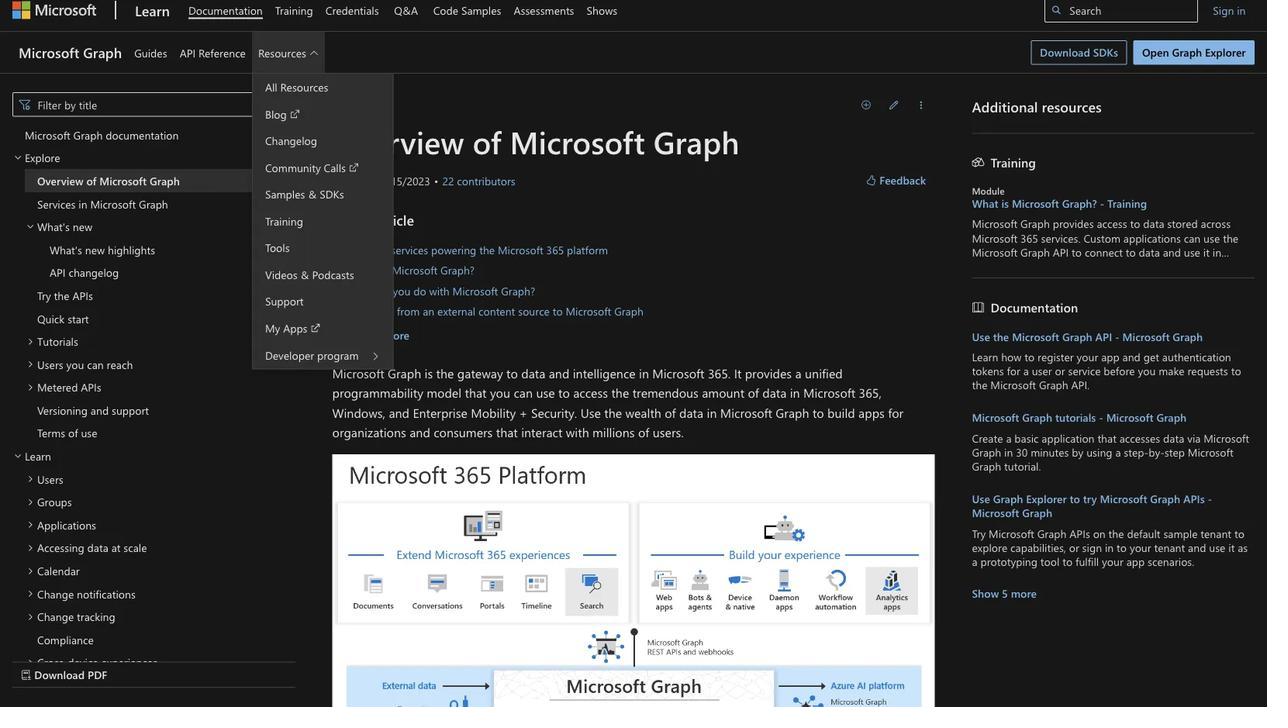 Task type: describe. For each thing, give the bounding box(es) containing it.
videos & podcasts link
[[253, 261, 366, 288]]

table of contents tree
[[12, 123, 295, 707]]

access inside module what is microsoft graph? - training microsoft graph provides access to data stored across microsoft 365 services. custom applications can use the microsoft graph api to connect to data and use it in custom applications to enhance organizational productivity.
[[1097, 216, 1127, 231]]

custom
[[972, 259, 1007, 273]]

use inside microsoft graph is the gateway to data and intelligence in microsoft 365. it provides a unified programmability model that you can use to access the tremendous amount of data in microsoft 365, windows, and enterprise mobility + security. use the wealth of data in microsoft graph to build apps for organizations and consumers that interact with millions of users.
[[581, 404, 601, 421]]

you inside group
[[66, 357, 84, 371]]

2 vertical spatial graph?
[[501, 283, 535, 298]]

download for download pdf
[[34, 667, 85, 682]]

step
[[1165, 445, 1185, 459]]

in inside sign in link
[[1237, 3, 1246, 17]]

Search search field
[[1044, 0, 1198, 22]]

apis down api changelog
[[72, 288, 93, 302]]

accessing data at scale
[[37, 540, 147, 555]]

apis left on
[[1070, 526, 1090, 540]]

overview inside table of contents tree
[[37, 173, 83, 187]]

open graph explorer link
[[1133, 40, 1255, 65]]

you inside microsoft graph is the gateway to data and intelligence in microsoft 365. it provides a unified programmability model that you can use to access the tremendous amount of data in microsoft 365, windows, and enterprise mobility + security. use the wealth of data in microsoft graph to build apps for organizations and consumers that interact with millions of users.
[[490, 384, 510, 401]]

data and services powering the microsoft 365 platform link
[[345, 243, 608, 257]]

of up services in microsoft graph
[[86, 173, 96, 187]]

in inside microsoft graph tutorials - microsoft graph create a basic application that accesses data via microsoft graph in 30 minutes by using a step-by-step microsoft graph tutorial.
[[1004, 445, 1013, 459]]

more for show 3 more
[[384, 328, 409, 342]]

30
[[1016, 445, 1028, 459]]

what's for what's new
[[37, 219, 70, 233]]

feedback
[[879, 173, 926, 187]]

developer program button
[[253, 341, 393, 369]]

with inside "data and services powering the microsoft 365 platform what's in microsoft graph? what can you do with microsoft graph? bring data from an external content source to microsoft graph"
[[429, 283, 450, 298]]

0 vertical spatial applications
[[1123, 231, 1181, 245]]

model
[[427, 384, 461, 401]]

do
[[414, 283, 426, 298]]

article review date element
[[375, 171, 430, 191]]

article
[[332, 174, 363, 188]]

training up resources dropdown button
[[275, 3, 313, 17]]

- inside use the microsoft graph api - microsoft graph learn how to register your app and get authentication tokens for a user or service before you make requests to the microsoft graph api.
[[1115, 329, 1120, 343]]

from
[[397, 304, 420, 318]]

samples inside resources element
[[265, 187, 305, 201]]

use the microsoft graph api - microsoft graph learn how to register your app and get authentication tokens for a user or service before you make requests to the microsoft graph api.
[[972, 329, 1241, 392]]

support
[[112, 403, 149, 417]]

calendar
[[37, 563, 80, 578]]

resources button
[[252, 32, 325, 73]]

data right connect
[[1139, 245, 1160, 259]]

the up millions
[[604, 404, 622, 421]]

what can you do with microsoft graph? link
[[345, 283, 535, 298]]

data inside table of contents tree
[[87, 540, 108, 555]]

changelog
[[69, 265, 119, 279]]

enhance
[[1084, 259, 1124, 273]]

changelog
[[265, 133, 317, 148]]

services in microsoft graph
[[37, 196, 168, 210]]

add microsoft graph overview - microsoft graph | microsoft learn to a collection image
[[862, 98, 871, 111]]

api inside module what is microsoft graph? - training microsoft graph provides access to data stored across microsoft 365 services. custom applications can use the microsoft graph api to connect to data and use it in custom applications to enhance organizational productivity.
[[1053, 245, 1069, 259]]

0 vertical spatial samples
[[461, 3, 501, 17]]

overview of microsoft graph inside main content
[[332, 121, 739, 162]]

on
[[1093, 526, 1106, 540]]

more for show 5 more
[[1011, 586, 1037, 600]]

of right terms
[[68, 425, 78, 440]]

highlights
[[108, 242, 155, 256]]

tree item containing learn
[[12, 444, 295, 707]]

samples & sdks link
[[253, 181, 356, 207]]

data up users.
[[679, 404, 703, 421]]

use right the stored
[[1204, 231, 1220, 245]]

use down the stored
[[1184, 245, 1200, 259]]

api inside use the microsoft graph api - microsoft graph learn how to register your app and get authentication tokens for a user or service before you make requests to the microsoft graph api.
[[1095, 329, 1112, 343]]

microsoft graph tutorials - microsoft graph link
[[972, 410, 1255, 425]]

of down the wealth
[[638, 424, 649, 440]]

03/15/2023
[[375, 174, 430, 188]]

of up contributors
[[473, 121, 501, 162]]

assessments
[[514, 3, 574, 17]]

for inside microsoft graph is the gateway to data and intelligence in microsoft 365. it provides a unified programmability model that you can use to access the tremendous amount of data in microsoft 365, windows, and enterprise mobility + security. use the wealth of data in microsoft graph to build apps for organizations and consumers that interact with millions of users.
[[888, 404, 903, 421]]

1 horizontal spatial tenant
[[1201, 526, 1231, 540]]

get
[[1144, 349, 1159, 364]]

an
[[423, 304, 434, 318]]

what's for what's new highlights
[[50, 242, 82, 256]]

1 horizontal spatial sdks
[[1093, 45, 1118, 59]]

and inside versioning and support link
[[91, 403, 109, 417]]

by-
[[1149, 445, 1165, 459]]

provides inside module what is microsoft graph? - training microsoft graph provides access to data stored across microsoft 365 services. custom applications can use the microsoft graph api to connect to data and use it in custom applications to enhance organizational productivity.
[[1053, 216, 1094, 231]]

new for what's new highlights
[[85, 242, 105, 256]]

prototyping
[[980, 554, 1038, 569]]

overview of microsoft graph inside overview of microsoft graph link
[[37, 173, 180, 187]]

to right sample
[[1234, 526, 1244, 540]]

use the microsoft graph api - microsoft graph link
[[972, 329, 1255, 344]]

training inside module what is microsoft graph? - training microsoft graph provides access to data stored across microsoft 365 services. custom applications can use the microsoft graph api to connect to data and use it in custom applications to enhance organizational productivity.
[[1107, 196, 1147, 210]]

and down enterprise on the left bottom
[[410, 424, 430, 440]]

all
[[265, 80, 277, 94]]

access inside microsoft graph is the gateway to data and intelligence in microsoft 365. it provides a unified programmability model that you can use to access the tremendous amount of data in microsoft 365, windows, and enterprise mobility + security. use the wealth of data in microsoft graph to build apps for organizations and consumers that interact with millions of users.
[[573, 384, 608, 401]]

scale
[[124, 540, 147, 555]]

credentials link
[[319, 0, 385, 31]]

a inside use the microsoft graph api - microsoft graph learn how to register your app and get authentication tokens for a user or service before you make requests to the microsoft graph api.
[[1023, 363, 1029, 378]]

stored
[[1167, 216, 1198, 231]]

show 5 more
[[972, 586, 1037, 600]]

for inside use the microsoft graph api - microsoft graph learn how to register your app and get authentication tokens for a user or service before you make requests to the microsoft graph api.
[[1007, 363, 1020, 378]]

training inside resources element
[[265, 214, 303, 228]]

millions
[[592, 424, 635, 440]]

a left step-
[[1115, 445, 1121, 459]]

provides inside microsoft graph is the gateway to data and intelligence in microsoft 365. it provides a unified programmability model that you can use to access the tremendous amount of data in microsoft 365, windows, and enterprise mobility + security. use the wealth of data in microsoft graph to build apps for organizations and consumers that interact with millions of users.
[[745, 364, 792, 381]]

productivity.
[[972, 273, 1031, 287]]

step-
[[1124, 445, 1149, 459]]

via
[[1187, 431, 1201, 445]]

reach
[[107, 357, 133, 371]]

developer program
[[265, 348, 359, 362]]

the inside "data and services powering the microsoft 365 platform what's in microsoft graph? what can you do with microsoft graph? bring data from an external content source to microsoft graph"
[[479, 243, 495, 257]]

all resources
[[265, 80, 328, 94]]

the up create
[[972, 378, 987, 392]]

open graph explorer
[[1142, 45, 1246, 59]]

1 horizontal spatial your
[[1102, 554, 1123, 569]]

podcasts
[[312, 267, 354, 281]]

in this article navigation
[[332, 211, 935, 344]]

compliance
[[37, 632, 94, 646]]

community calls
[[265, 160, 346, 174]]

in inside use graph explorer to try microsoft graph apis - microsoft graph try microsoft graph apis on the default sample tenant to explore capabilities, or sign in to your tenant and use it as a prototyping tool to fulfill your app scenarios.
[[1105, 540, 1114, 554]]

1 vertical spatial training link
[[253, 207, 316, 234]]

program
[[317, 348, 359, 362]]

or inside use graph explorer to try microsoft graph apis - microsoft graph try microsoft graph apis on the default sample tenant to explore capabilities, or sign in to your tenant and use it as a prototyping tool to fulfill your app scenarios.
[[1069, 540, 1079, 554]]

before
[[1104, 363, 1135, 378]]

to right how
[[1025, 349, 1035, 364]]

blog link
[[253, 100, 313, 127]]

what's new
[[37, 219, 92, 233]]

group for explore
[[24, 169, 295, 444]]

use for use graph explorer to try microsoft graph apis - microsoft graph
[[972, 492, 990, 506]]

sign in
[[1213, 3, 1246, 17]]

1 horizontal spatial documentation
[[991, 299, 1078, 315]]

app inside use the microsoft graph api - microsoft graph learn how to register your app and get authentication tokens for a user or service before you make requests to the microsoft graph api.
[[1101, 349, 1120, 364]]

training up module
[[991, 154, 1036, 170]]

and up security.
[[549, 364, 569, 381]]

to left the default
[[1117, 540, 1127, 554]]

sample
[[1163, 526, 1198, 540]]

0 horizontal spatial applications
[[1010, 259, 1068, 273]]

quick
[[37, 311, 65, 325]]

explorer for use graph explorer to try microsoft graph apis - microsoft graph try microsoft graph apis on the default sample tenant to explore capabilities, or sign in to your tenant and use it as a prototyping tool to fulfill your app scenarios.
[[1026, 492, 1067, 506]]

tools link
[[253, 234, 302, 261]]

data inside "data and services powering the microsoft 365 platform what's in microsoft graph? what can you do with microsoft graph? bring data from an external content source to microsoft graph"
[[373, 304, 394, 318]]

users for users
[[37, 471, 63, 486]]

developer
[[265, 348, 314, 362]]

to left enhance
[[1071, 259, 1081, 273]]

what inside "data and services powering the microsoft 365 platform what's in microsoft graph? what can you do with microsoft graph? bring data from an external content source to microsoft graph"
[[345, 283, 370, 298]]

tutorials
[[1055, 410, 1096, 425]]

to right the gateway at left bottom
[[506, 364, 518, 381]]

download sdks link
[[1031, 40, 1127, 65]]

data right amount
[[762, 384, 787, 401]]

to left build
[[813, 404, 824, 421]]

data left the stored
[[1143, 216, 1164, 231]]

use for use the microsoft graph api - microsoft graph
[[972, 329, 990, 343]]

my apps
[[265, 321, 308, 335]]

to left connect
[[1072, 245, 1082, 259]]

and inside use the microsoft graph api - microsoft graph learn how to register your app and get authentication tokens for a user or service before you make requests to the microsoft graph api.
[[1122, 349, 1141, 364]]

credentials
[[325, 3, 379, 17]]

learn inside 'link'
[[135, 1, 170, 19]]

& for videos
[[301, 267, 309, 281]]

module
[[972, 184, 1005, 196]]

module what is microsoft graph? - training microsoft graph provides access to data stored across microsoft 365 services. custom applications can use the microsoft graph api to connect to data and use it in custom applications to enhance organizational productivity.
[[972, 184, 1238, 287]]

organizations
[[332, 424, 406, 440]]

365.
[[708, 364, 731, 381]]

my
[[265, 321, 280, 335]]

code samples
[[433, 3, 501, 17]]

gateway
[[457, 364, 503, 381]]

0 horizontal spatial documentation
[[188, 3, 263, 17]]

the down intelligence at the bottom
[[611, 384, 629, 401]]

0 horizontal spatial that
[[465, 384, 487, 401]]

Filter by title text field
[[12, 92, 295, 117]]

samples & sdks
[[265, 187, 344, 201]]

change for change notifications
[[37, 586, 74, 600]]

0 horizontal spatial graph?
[[441, 263, 475, 277]]

to inside "data and services powering the microsoft 365 platform what's in microsoft graph? what can you do with microsoft graph? bring data from an external content source to microsoft graph"
[[553, 304, 563, 318]]

notifications
[[77, 586, 136, 600]]

groups
[[37, 494, 72, 509]]

in inside "data and services powering the microsoft 365 platform what's in microsoft graph? what can you do with microsoft graph? bring data from an external content source to microsoft graph"
[[380, 263, 389, 277]]

the inside table of contents tree
[[54, 288, 69, 302]]

of right amount
[[748, 384, 759, 401]]

it
[[734, 364, 742, 381]]

all resources link
[[253, 74, 341, 100]]

api inside table of contents tree
[[50, 265, 66, 279]]

article
[[375, 211, 414, 229]]

2 horizontal spatial your
[[1130, 540, 1151, 554]]

use inside use graph explorer to try microsoft graph apis - microsoft graph try microsoft graph apis on the default sample tenant to explore capabilities, or sign in to your tenant and use it as a prototyping tool to fulfill your app scenarios.
[[1209, 540, 1225, 554]]

api left reference
[[180, 45, 196, 60]]

you inside "data and services powering the microsoft 365 platform what's in microsoft graph? what can you do with microsoft graph? bring data from an external content source to microsoft graph"
[[393, 283, 411, 298]]

versioning and support
[[37, 403, 149, 417]]

intelligence
[[573, 364, 636, 381]]

apis up sample
[[1183, 492, 1205, 506]]

to right connect
[[1126, 245, 1136, 259]]

amount
[[702, 384, 744, 401]]

versioning
[[37, 403, 88, 417]]

to left try
[[1070, 492, 1080, 506]]



Task type: locate. For each thing, give the bounding box(es) containing it.
interact
[[521, 424, 562, 440]]

what's new highlights
[[50, 242, 155, 256]]

documentation down productivity.
[[991, 299, 1078, 315]]

more inside in this article navigation
[[384, 328, 409, 342]]

new inside what's new highlights link
[[85, 242, 105, 256]]

0 vertical spatial provides
[[1053, 216, 1094, 231]]

data left via on the bottom
[[1163, 431, 1184, 445]]

in
[[332, 211, 344, 229]]

0 horizontal spatial overview of microsoft graph
[[37, 173, 180, 187]]

for right apps
[[888, 404, 903, 421]]

learn down terms
[[25, 448, 51, 463]]

2 horizontal spatial learn
[[972, 349, 998, 364]]

resources
[[258, 45, 306, 60], [280, 80, 328, 94]]

the right the stored
[[1223, 231, 1238, 245]]

group containing what's new highlights
[[37, 238, 295, 284]]

is inside module what is microsoft graph? - training microsoft graph provides access to data stored across microsoft 365 services. custom applications can use the microsoft graph api to connect to data and use it in custom applications to enhance organizational productivity.
[[1001, 196, 1009, 210]]

0 vertical spatial is
[[1001, 196, 1009, 210]]

try inside use graph explorer to try microsoft graph apis - microsoft graph try microsoft graph apis on the default sample tenant to explore capabilities, or sign in to your tenant and use it as a prototyping tool to fulfill your app scenarios.
[[972, 526, 986, 540]]

0 horizontal spatial show
[[345, 328, 372, 342]]

tree item
[[12, 146, 295, 444], [24, 215, 295, 284], [12, 444, 295, 707]]

it left as
[[1228, 540, 1235, 554]]

group inside group
[[37, 238, 295, 284]]

documentation
[[106, 127, 179, 142]]

is up custom
[[1001, 196, 1009, 210]]

can inside module what is microsoft graph? - training microsoft graph provides access to data stored across microsoft 365 services. custom applications can use the microsoft graph api to connect to data and use it in custom applications to enhance organizational productivity.
[[1184, 231, 1201, 245]]

tracking
[[77, 609, 115, 623]]

is for microsoft
[[1001, 196, 1009, 210]]

service
[[1068, 363, 1101, 378]]

create
[[972, 431, 1003, 445]]

as
[[1238, 540, 1248, 554]]

0 horizontal spatial sdks
[[320, 187, 344, 201]]

download inside banner
[[1040, 45, 1090, 59]]

learn left how
[[972, 349, 998, 364]]

banner
[[0, 0, 1267, 369]]

primary navigation
[[12, 92, 295, 707]]

show for show 5 more
[[972, 586, 999, 600]]

use inside use the microsoft graph api - microsoft graph learn how to register your app and get authentication tokens for a user or service before you make requests to the microsoft graph api.
[[972, 329, 990, 343]]

1 vertical spatial or
[[1069, 540, 1079, 554]]

shows link
[[580, 0, 624, 31]]

0 horizontal spatial for
[[888, 404, 903, 421]]

open
[[1142, 45, 1169, 59]]

365,
[[859, 384, 882, 401]]

what
[[972, 196, 998, 210], [345, 283, 370, 298]]

0 vertical spatial training link
[[269, 0, 319, 31]]

2 vertical spatial what's
[[345, 263, 377, 277]]

use graph explorer to try microsoft graph apis - microsoft graph try microsoft graph apis on the default sample tenant to explore capabilities, or sign in to your tenant and use it as a prototyping tool to fulfill your app scenarios.
[[972, 492, 1248, 569]]

samples down community
[[265, 187, 305, 201]]

can down the what's in microsoft graph? link
[[373, 283, 390, 298]]

you inside use the microsoft graph api - microsoft graph learn how to register your app and get authentication tokens for a user or service before you make requests to the microsoft graph api.
[[1138, 363, 1156, 378]]

what up custom
[[972, 196, 998, 210]]

0 vertical spatial download
[[1040, 45, 1090, 59]]

resources up all
[[258, 45, 306, 60]]

that inside microsoft graph tutorials - microsoft graph create a basic application that accesses data via microsoft graph in 30 minutes by using a step-by-step microsoft graph tutorial.
[[1098, 431, 1117, 445]]

use up millions
[[581, 404, 601, 421]]

1 vertical spatial resources
[[280, 80, 328, 94]]

with right do
[[429, 283, 450, 298]]

app
[[1101, 349, 1120, 364], [1126, 554, 1145, 569]]

1 horizontal spatial what
[[972, 196, 998, 210]]

default
[[1127, 526, 1160, 540]]

microsoft graph, microsoft graph data connect, and microsoft graph connectors enable extending microsoft 365 experiences and building intelligent apps. image
[[332, 455, 935, 707]]

group for what's new
[[37, 238, 295, 284]]

1 vertical spatial try
[[972, 526, 986, 540]]

data up +
[[521, 364, 545, 381]]

sdks down search search field
[[1093, 45, 1118, 59]]

1 horizontal spatial try
[[972, 526, 986, 540]]

access
[[1097, 216, 1127, 231], [573, 384, 608, 401]]

it inside use graph explorer to try microsoft graph apis - microsoft graph try microsoft graph apis on the default sample tenant to explore capabilities, or sign in to your tenant and use it as a prototyping tool to fulfill your app scenarios.
[[1228, 540, 1235, 554]]

explorer inside use graph explorer to try microsoft graph apis - microsoft graph try microsoft graph apis on the default sample tenant to explore capabilities, or sign in to your tenant and use it as a prototyping tool to fulfill your app scenarios.
[[1026, 492, 1067, 506]]

graph? inside module what is microsoft graph? - training microsoft graph provides access to data stored across microsoft 365 services. custom applications can use the microsoft graph api to connect to data and use it in custom applications to enhance organizational productivity.
[[1062, 196, 1097, 210]]

0 vertical spatial app
[[1101, 349, 1120, 364]]

group for learn
[[25, 467, 295, 707]]

training up custom
[[1107, 196, 1147, 210]]

use left as
[[1209, 540, 1225, 554]]

0 vertical spatial what's
[[37, 219, 70, 233]]

0 horizontal spatial or
[[1055, 363, 1065, 378]]

with inside microsoft graph is the gateway to data and intelligence in microsoft 365. it provides a unified programmability model that you can use to access the tremendous amount of data in microsoft 365, windows, and enterprise mobility + security. use the wealth of data in microsoft graph to build apps for organizations and consumers that interact with millions of users.
[[566, 424, 589, 440]]

api changelog
[[50, 265, 119, 279]]

overview of microsoft graph main content
[[332, 92, 935, 707]]

graph
[[83, 43, 122, 62], [1172, 45, 1202, 59], [653, 121, 739, 162], [73, 127, 103, 142], [150, 173, 180, 187], [139, 196, 168, 210], [1021, 216, 1050, 231], [1021, 245, 1050, 259], [614, 304, 644, 318], [1062, 329, 1092, 343], [1173, 329, 1203, 343], [388, 364, 421, 381], [1039, 378, 1068, 392], [776, 404, 809, 421], [1022, 410, 1052, 425], [1156, 410, 1187, 425], [972, 445, 1001, 459], [972, 459, 1001, 473], [993, 492, 1023, 506], [1150, 492, 1180, 506], [1022, 506, 1052, 520], [1037, 526, 1067, 540]]

0 vertical spatial overview of microsoft graph
[[332, 121, 739, 162]]

a left unified
[[795, 364, 802, 381]]

change up compliance
[[37, 609, 74, 623]]

0 vertical spatial access
[[1097, 216, 1127, 231]]

1 horizontal spatial show
[[972, 586, 999, 600]]

sign in link
[[1204, 0, 1255, 22]]

Search search field
[[1044, 0, 1198, 22], [12, 92, 295, 117]]

what up bring
[[345, 283, 370, 298]]

tenant
[[1201, 526, 1231, 540], [1154, 540, 1185, 554]]

for
[[1007, 363, 1020, 378], [888, 404, 903, 421]]

try
[[1083, 492, 1097, 506]]

to right source
[[553, 304, 563, 318]]

samples right code
[[461, 3, 501, 17]]

1 horizontal spatial with
[[566, 424, 589, 440]]

apis
[[72, 288, 93, 302], [81, 380, 101, 394], [1183, 492, 1205, 506], [1070, 526, 1090, 540]]

documentation link
[[182, 0, 269, 31]]

1 horizontal spatial 365
[[1021, 231, 1038, 245]]

can left reach
[[87, 357, 104, 371]]

authentication
[[1162, 349, 1231, 364]]

0 vertical spatial users
[[37, 357, 63, 371]]

source
[[518, 304, 550, 318]]

powering
[[431, 243, 476, 257]]

and down the stored
[[1163, 245, 1181, 259]]

1 horizontal spatial it
[[1228, 540, 1235, 554]]

bring data from an external content source to microsoft graph link
[[345, 304, 644, 318]]

download pdf
[[34, 667, 107, 682]]

1 horizontal spatial access
[[1097, 216, 1127, 231]]

0 vertical spatial with
[[429, 283, 450, 298]]

1 vertical spatial users
[[37, 471, 63, 486]]

2 change from the top
[[37, 609, 74, 623]]

0 vertical spatial what
[[972, 196, 998, 210]]

tree item inside table of contents tree
[[24, 215, 295, 284]]

365
[[1021, 231, 1038, 245], [546, 243, 564, 257]]

show
[[345, 328, 372, 342], [972, 586, 999, 600]]

to right the tool
[[1063, 554, 1073, 569]]

applications up organizational at top right
[[1123, 231, 1181, 245]]

minutes
[[1031, 445, 1069, 459]]

1 vertical spatial app
[[1126, 554, 1145, 569]]

1 horizontal spatial that
[[496, 424, 518, 440]]

1 horizontal spatial learn
[[135, 1, 170, 19]]

0 vertical spatial search search field
[[1044, 0, 1198, 22]]

0 vertical spatial graph?
[[1062, 196, 1097, 210]]

use up security.
[[536, 384, 555, 401]]

overview of microsoft graph
[[332, 121, 739, 162], [37, 173, 180, 187]]

pdf
[[88, 667, 107, 682]]

2 vertical spatial learn
[[25, 448, 51, 463]]

to down what is microsoft graph? - training link
[[1130, 216, 1140, 231]]

0 horizontal spatial is
[[425, 364, 433, 381]]

365 inside module what is microsoft graph? - training microsoft graph provides access to data stored across microsoft 365 services. custom applications can use the microsoft graph api to connect to data and use it in custom applications to enhance organizational productivity.
[[1021, 231, 1038, 245]]

consumers
[[434, 424, 493, 440]]

try the apis
[[37, 288, 93, 302]]

can inside microsoft graph is the gateway to data and intelligence in microsoft 365. it provides a unified programmability model that you can use to access the tremendous amount of data in microsoft 365, windows, and enterprise mobility + security. use the wealth of data in microsoft graph to build apps for organizations and consumers that interact with millions of users.
[[514, 384, 533, 401]]

0 horizontal spatial provides
[[745, 364, 792, 381]]

services
[[391, 243, 428, 257]]

- inside use graph explorer to try microsoft graph apis - microsoft graph try microsoft graph apis on the default sample tenant to explore capabilities, or sign in to your tenant and use it as a prototyping tool to fulfill your app scenarios.
[[1208, 492, 1212, 506]]

your up the api.
[[1077, 349, 1098, 364]]

search search field inside primary navigation
[[12, 92, 295, 117]]

download pdf button
[[12, 663, 295, 687]]

quick start link
[[25, 306, 295, 329]]

a left the prototyping
[[972, 554, 978, 569]]

overview of microsoft graph up contributors
[[332, 121, 739, 162]]

& inside "link"
[[301, 267, 309, 281]]

api up "before"
[[1095, 329, 1112, 343]]

use up explore
[[972, 492, 990, 506]]

0 horizontal spatial try
[[37, 288, 51, 302]]

tree item containing explore
[[12, 146, 295, 444]]

it inside module what is microsoft graph? - training microsoft graph provides access to data stored across microsoft 365 services. custom applications can use the microsoft graph api to connect to data and use it in custom applications to enhance organizational productivity.
[[1203, 245, 1210, 259]]

show 3 more button
[[345, 328, 409, 342]]

group containing overview of microsoft graph
[[24, 169, 295, 444]]

metered
[[37, 380, 78, 394]]

security.
[[531, 404, 577, 421]]

explore
[[972, 540, 1007, 554]]

1 vertical spatial for
[[888, 404, 903, 421]]

sdks inside resources element
[[320, 187, 344, 201]]

0 vertical spatial for
[[1007, 363, 1020, 378]]

1 vertical spatial learn
[[972, 349, 998, 364]]

1 horizontal spatial overview of microsoft graph
[[332, 121, 739, 162]]

0 vertical spatial change
[[37, 586, 74, 600]]

assessments link
[[507, 0, 580, 31]]

the up model
[[436, 364, 454, 381]]

try up the prototyping
[[972, 526, 986, 540]]

0 vertical spatial resources
[[258, 45, 306, 60]]

can inside "data and services powering the microsoft 365 platform what's in microsoft graph? what can you do with microsoft graph? bring data from an external content source to microsoft graph"
[[373, 283, 390, 298]]

it down across
[[1203, 245, 1210, 259]]

1 vertical spatial sdks
[[320, 187, 344, 201]]

1 vertical spatial what's
[[50, 242, 82, 256]]

1 vertical spatial graph?
[[441, 263, 475, 277]]

data
[[1143, 216, 1164, 231], [1139, 245, 1160, 259], [373, 304, 394, 318], [521, 364, 545, 381], [762, 384, 787, 401], [679, 404, 703, 421], [1163, 431, 1184, 445], [87, 540, 108, 555]]

provides
[[1053, 216, 1094, 231], [745, 364, 792, 381]]

the up how
[[993, 329, 1009, 343]]

use up 'tokens'
[[972, 329, 990, 343]]

that down the gateway at left bottom
[[465, 384, 487, 401]]

0 vertical spatial try
[[37, 288, 51, 302]]

videos
[[265, 267, 298, 281]]

data inside microsoft graph tutorials - microsoft graph create a basic application that accesses data via microsoft graph in 30 minutes by using a step-by-step microsoft graph tutorial.
[[1163, 431, 1184, 445]]

training
[[275, 3, 313, 17], [991, 154, 1036, 170], [1107, 196, 1147, 210], [265, 214, 303, 228]]

what's in microsoft graph? link
[[345, 263, 475, 277]]

support link
[[253, 288, 316, 314]]

1 vertical spatial it
[[1228, 540, 1235, 554]]

overview up services
[[37, 173, 83, 187]]

1 horizontal spatial app
[[1126, 554, 1145, 569]]

your
[[1077, 349, 1098, 364], [1130, 540, 1151, 554], [1102, 554, 1123, 569]]

download up resources
[[1040, 45, 1090, 59]]

try inside table of contents tree
[[37, 288, 51, 302]]

your inside use the microsoft graph api - microsoft graph learn how to register your app and get authentication tokens for a user or service before you make requests to the microsoft graph api.
[[1077, 349, 1098, 364]]

0 horizontal spatial explorer
[[1026, 492, 1067, 506]]

1 vertical spatial provides
[[745, 364, 792, 381]]

try the apis link
[[25, 284, 295, 306]]

0 vertical spatial learn
[[135, 1, 170, 19]]

data left at
[[87, 540, 108, 555]]

0 horizontal spatial your
[[1077, 349, 1098, 364]]

windows,
[[332, 404, 385, 421]]

show for show 3 more
[[345, 328, 372, 342]]

0 horizontal spatial access
[[573, 384, 608, 401]]

1 vertical spatial use
[[581, 404, 601, 421]]

22 contributors
[[442, 173, 516, 188]]

microsoft
[[19, 43, 79, 62], [510, 121, 645, 162], [25, 127, 70, 142], [99, 173, 147, 187], [90, 196, 136, 210], [1012, 196, 1059, 210], [972, 216, 1018, 231], [972, 231, 1018, 245], [498, 243, 543, 257], [972, 245, 1018, 259], [392, 263, 438, 277], [453, 283, 498, 298], [566, 304, 611, 318], [1012, 329, 1059, 343], [1122, 329, 1170, 343], [332, 364, 384, 381], [652, 364, 704, 381], [990, 378, 1036, 392], [803, 384, 855, 401], [720, 404, 772, 421], [972, 410, 1019, 425], [1106, 410, 1154, 425], [1204, 431, 1249, 445], [1188, 445, 1233, 459], [1100, 492, 1147, 506], [972, 506, 1019, 520], [989, 526, 1034, 540]]

1 vertical spatial is
[[425, 364, 433, 381]]

show left "3"
[[345, 328, 372, 342]]

app down the default
[[1126, 554, 1145, 569]]

1 vertical spatial with
[[566, 424, 589, 440]]

app inside use graph explorer to try microsoft graph apis - microsoft graph try microsoft graph apis on the default sample tenant to explore capabilities, or sign in to your tenant and use it as a prototyping tool to fulfill your app scenarios.
[[1126, 554, 1145, 569]]

explorer down sign in link
[[1205, 45, 1246, 59]]

is up model
[[425, 364, 433, 381]]

1 horizontal spatial graph?
[[501, 283, 535, 298]]

accessing
[[37, 540, 84, 555]]

download for download sdks
[[1040, 45, 1090, 59]]

0 vertical spatial &
[[308, 187, 317, 201]]

1 users from the top
[[37, 357, 63, 371]]

use
[[1204, 231, 1220, 245], [1184, 245, 1200, 259], [536, 384, 555, 401], [81, 425, 97, 440], [1209, 540, 1225, 554]]

2 vertical spatial use
[[972, 492, 990, 506]]

and left as
[[1188, 540, 1206, 554]]

- inside microsoft graph tutorials - microsoft graph create a basic application that accesses data via microsoft graph in 30 minutes by using a step-by-step microsoft graph tutorial.
[[1099, 410, 1103, 425]]

use inside microsoft graph is the gateway to data and intelligence in microsoft 365. it provides a unified programmability model that you can use to access the tremendous amount of data in microsoft 365, windows, and enterprise mobility + security. use the wealth of data in microsoft graph to build apps for organizations and consumers that interact with millions of users.
[[536, 384, 555, 401]]

resources element
[[252, 73, 394, 369]]

data and services powering the microsoft 365 platform what's in microsoft graph? what can you do with microsoft graph? bring data from an external content source to microsoft graph
[[345, 243, 644, 318]]

explorer for open graph explorer
[[1205, 45, 1246, 59]]

and down programmability
[[389, 404, 409, 421]]

tenant left as
[[1201, 526, 1231, 540]]

1 horizontal spatial applications
[[1123, 231, 1181, 245]]

graph inside "data and services powering the microsoft 365 platform what's in microsoft graph? what can you do with microsoft graph? bring data from an external content source to microsoft graph"
[[614, 304, 644, 318]]

show 5 more button
[[972, 586, 1037, 600]]

tool
[[1041, 554, 1060, 569]]

content
[[478, 304, 515, 318]]

microsoft graph tutorials - microsoft graph create a basic application that accesses data via microsoft graph in 30 minutes by using a step-by-step microsoft graph tutorial.
[[972, 410, 1249, 473]]

and inside use graph explorer to try microsoft graph apis - microsoft graph try microsoft graph apis on the default sample tenant to explore capabilities, or sign in to your tenant and use it as a prototyping tool to fulfill your app scenarios.
[[1188, 540, 1206, 554]]

register
[[1038, 349, 1074, 364]]

in inside services in microsoft graph link
[[79, 196, 87, 210]]

what inside module what is microsoft graph? - training microsoft graph provides access to data stored across microsoft 365 services. custom applications can use the microsoft graph api to connect to data and use it in custom applications to enhance organizational productivity.
[[972, 196, 998, 210]]

1 vertical spatial download
[[34, 667, 85, 682]]

graph? up the services. at the top right of the page
[[1062, 196, 1097, 210]]

a inside microsoft graph is the gateway to data and intelligence in microsoft 365. it provides a unified programmability model that you can use to access the tremendous amount of data in microsoft 365, windows, and enterprise mobility + security. use the wealth of data in microsoft graph to build apps for organizations and consumers that interact with millions of users.
[[795, 364, 802, 381]]

tutorials
[[37, 334, 78, 348]]

sign
[[1082, 540, 1102, 554]]

& for samples
[[308, 187, 317, 201]]

terms of use
[[37, 425, 97, 440]]

can inside table of contents tree
[[87, 357, 104, 371]]

start
[[68, 311, 89, 325]]

and inside module what is microsoft graph? - training microsoft graph provides access to data stored across microsoft 365 services. custom applications can use the microsoft graph api to connect to data and use it in custom applications to enhance organizational productivity.
[[1163, 245, 1181, 259]]

1 vertical spatial search search field
[[12, 92, 295, 117]]

1 vertical spatial access
[[573, 384, 608, 401]]

metered apis
[[37, 380, 101, 394]]

1 vertical spatial explorer
[[1026, 492, 1067, 506]]

data up "3"
[[373, 304, 394, 318]]

learn inside table of contents tree
[[25, 448, 51, 463]]

to right requests
[[1231, 363, 1241, 378]]

1 vertical spatial more
[[1011, 586, 1037, 600]]

0 vertical spatial sdks
[[1093, 45, 1118, 59]]

what's inside "data and services powering the microsoft 365 platform what's in microsoft graph? what can you do with microsoft graph? bring data from an external content source to microsoft graph"
[[345, 263, 377, 277]]

q&a link
[[385, 0, 427, 31]]

1 horizontal spatial more
[[1011, 586, 1037, 600]]

access down what is microsoft graph? - training link
[[1097, 216, 1127, 231]]

is for the
[[425, 364, 433, 381]]

tremendous
[[632, 384, 699, 401]]

1 vertical spatial what
[[345, 283, 370, 298]]

1 horizontal spatial is
[[1001, 196, 1009, 210]]

group
[[24, 169, 295, 444], [37, 238, 295, 284], [25, 467, 295, 707]]

1 vertical spatial new
[[85, 242, 105, 256]]

0 vertical spatial new
[[73, 219, 92, 233]]

or inside use the microsoft graph api - microsoft graph learn how to register your app and get authentication tokens for a user or service before you make requests to the microsoft graph api.
[[1055, 363, 1065, 378]]

group containing users
[[25, 467, 295, 707]]

can left across
[[1184, 231, 1201, 245]]

search search field up open
[[1044, 0, 1198, 22]]

what's down services
[[37, 219, 70, 233]]

users for users you can reach
[[37, 357, 63, 371]]

the inside use graph explorer to try microsoft graph apis - microsoft graph try microsoft graph apis on the default sample tenant to explore capabilities, or sign in to your tenant and use it as a prototyping tool to fulfill your app scenarios.
[[1109, 526, 1124, 540]]

1 vertical spatial show
[[972, 586, 999, 600]]

what's new highlights link
[[37, 238, 295, 261]]

applications
[[37, 517, 96, 532]]

tutorial.
[[1004, 459, 1041, 473]]

0 vertical spatial explorer
[[1205, 45, 1246, 59]]

what's down the data
[[345, 263, 377, 277]]

change notifications
[[37, 586, 136, 600]]

the inside module what is microsoft graph? - training microsoft graph provides access to data stored across microsoft 365 services. custom applications can use the microsoft graph api to connect to data and use it in custom applications to enhance organizational productivity.
[[1223, 231, 1238, 245]]

0 horizontal spatial tenant
[[1154, 540, 1185, 554]]

to up security.
[[558, 384, 570, 401]]

1 horizontal spatial search search field
[[1044, 0, 1198, 22]]

use inside use graph explorer to try microsoft graph apis - microsoft graph try microsoft graph apis on the default sample tenant to explore capabilities, or sign in to your tenant and use it as a prototyping tool to fulfill your app scenarios.
[[972, 492, 990, 506]]

the right on
[[1109, 526, 1124, 540]]

show inside in this article navigation
[[345, 328, 372, 342]]

new for what's new
[[73, 219, 92, 233]]

code
[[433, 3, 458, 17]]

you up mobility
[[490, 384, 510, 401]]

provides up connect
[[1053, 216, 1094, 231]]

you left make
[[1138, 363, 1156, 378]]

1 vertical spatial samples
[[265, 187, 305, 201]]

resources right all
[[280, 80, 328, 94]]

overview up 03/15/2023
[[332, 121, 464, 162]]

resources
[[1042, 97, 1102, 116]]

and inside "data and services powering the microsoft 365 platform what's in microsoft graph? what can you do with microsoft graph? bring data from an external content source to microsoft graph"
[[370, 243, 388, 257]]

learn inside use the microsoft graph api - microsoft graph learn how to register your app and get authentication tokens for a user or service before you make requests to the microsoft graph api.
[[972, 349, 998, 364]]

- inside module what is microsoft graph? - training microsoft graph provides access to data stored across microsoft 365 services. custom applications can use the microsoft graph api to connect to data and use it in custom applications to enhance organizational productivity.
[[1100, 196, 1104, 210]]

what's down 'what's new'
[[50, 242, 82, 256]]

try up quick
[[37, 288, 51, 302]]

change for change tracking
[[37, 609, 74, 623]]

apis up versioning and support on the bottom left
[[81, 380, 101, 394]]

0 horizontal spatial overview
[[37, 173, 83, 187]]

1 vertical spatial applications
[[1010, 259, 1068, 273]]

sdks up in
[[320, 187, 344, 201]]

edit image
[[889, 98, 899, 111]]

build
[[827, 404, 855, 421]]

custom
[[1084, 231, 1120, 245]]

download inside button
[[34, 667, 85, 682]]

1 horizontal spatial or
[[1069, 540, 1079, 554]]

connect
[[1085, 245, 1123, 259]]

0 vertical spatial more
[[384, 328, 409, 342]]

more
[[384, 328, 409, 342], [1011, 586, 1037, 600]]

a left basic
[[1006, 431, 1012, 445]]

0 vertical spatial it
[[1203, 245, 1210, 259]]

banner containing learn
[[0, 0, 1267, 369]]

you up metered apis
[[66, 357, 84, 371]]

users up the metered at the left
[[37, 357, 63, 371]]

your right fulfill
[[1102, 554, 1123, 569]]

1 horizontal spatial for
[[1007, 363, 1020, 378]]

show left the 5
[[972, 586, 999, 600]]

data
[[345, 243, 367, 257]]

& down community calls link
[[308, 187, 317, 201]]

0 vertical spatial overview
[[332, 121, 464, 162]]

use inside group
[[81, 425, 97, 440]]

0 horizontal spatial download
[[34, 667, 85, 682]]

graph? down 'powering' at the left top
[[441, 263, 475, 277]]

a inside use graph explorer to try microsoft graph apis - microsoft graph try microsoft graph apis on the default sample tenant to explore capabilities, or sign in to your tenant and use it as a prototyping tool to fulfill your app scenarios.
[[972, 554, 978, 569]]

2 horizontal spatial graph?
[[1062, 196, 1097, 210]]

1 horizontal spatial overview
[[332, 121, 464, 162]]

& right videos
[[301, 267, 309, 281]]

tree item containing what's new
[[24, 215, 295, 284]]

that down mobility
[[496, 424, 518, 440]]

1 vertical spatial documentation
[[991, 299, 1078, 315]]

app down use the microsoft graph api - microsoft graph link
[[1101, 349, 1120, 364]]

1 vertical spatial overview
[[37, 173, 83, 187]]

2 users from the top
[[37, 471, 63, 486]]

0 vertical spatial use
[[972, 329, 990, 343]]

0 horizontal spatial learn
[[25, 448, 51, 463]]

1 horizontal spatial samples
[[461, 3, 501, 17]]

change down calendar
[[37, 586, 74, 600]]

365 inside "data and services powering the microsoft 365 platform what's in microsoft graph? what can you do with microsoft graph? bring data from an external content source to microsoft graph"
[[546, 243, 564, 257]]

0 horizontal spatial more
[[384, 328, 409, 342]]

is inside microsoft graph is the gateway to data and intelligence in microsoft 365. it provides a unified programmability model that you can use to access the tremendous amount of data in microsoft 365, windows, and enterprise mobility + security. use the wealth of data in microsoft graph to build apps for organizations and consumers that interact with millions of users.
[[425, 364, 433, 381]]

resources inside dropdown button
[[258, 45, 306, 60]]

of up users.
[[665, 404, 676, 421]]

this
[[348, 211, 371, 229]]

what is microsoft graph? - training link
[[972, 196, 1255, 211]]

0 horizontal spatial samples
[[265, 187, 305, 201]]

the right 'powering' at the left top
[[479, 243, 495, 257]]

in inside module what is microsoft graph? - training microsoft graph provides access to data stored across microsoft 365 services. custom applications can use the microsoft graph api to connect to data and use it in custom applications to enhance organizational productivity.
[[1213, 245, 1221, 259]]

provides right it
[[745, 364, 792, 381]]

1 change from the top
[[37, 586, 74, 600]]

overview inside main content
[[332, 121, 464, 162]]

bring
[[345, 304, 370, 318]]

apps
[[858, 404, 885, 421]]

0 horizontal spatial search search field
[[12, 92, 295, 117]]



Task type: vqa. For each thing, say whether or not it's contained in the screenshot.
FAQ
no



